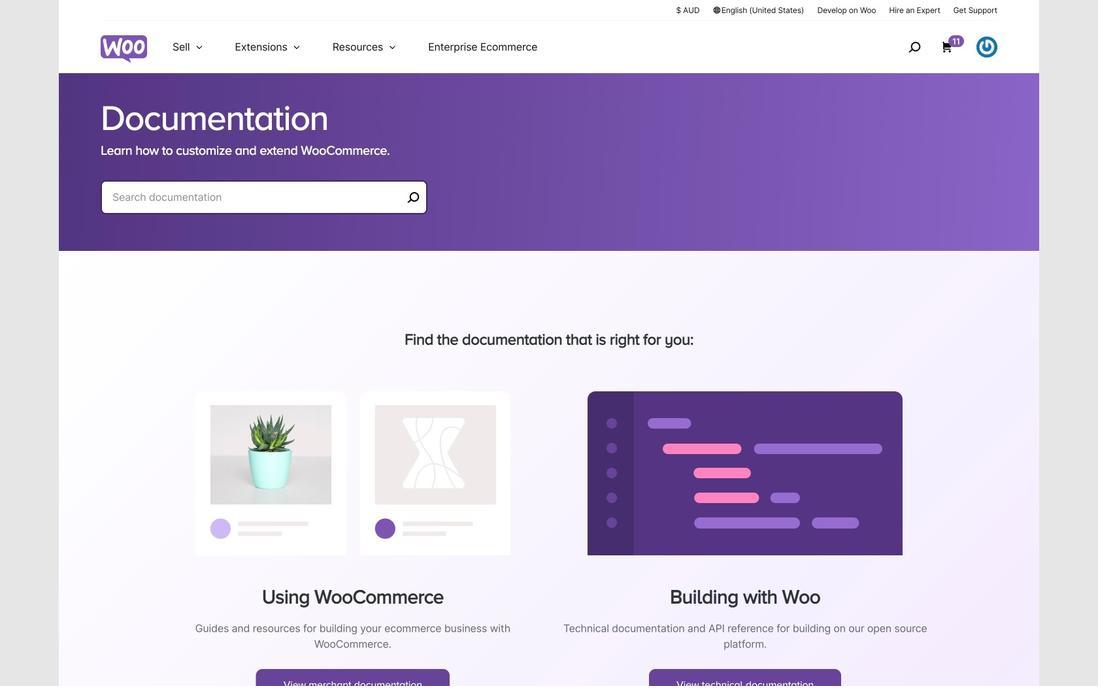 Task type: locate. For each thing, give the bounding box(es) containing it.
Search documentation search field
[[112, 188, 403, 207]]

None search field
[[101, 180, 428, 230]]

search image
[[904, 37, 925, 58]]

service navigation menu element
[[881, 26, 998, 68]]



Task type: describe. For each thing, give the bounding box(es) containing it.
open account menu image
[[977, 37, 998, 58]]

illustration of lines of development code image
[[588, 392, 903, 556]]

illustration of two product cards, with a plan and an abstract shape image
[[195, 392, 511, 556]]



Task type: vqa. For each thing, say whether or not it's contained in the screenshot.
Search 'image'
yes



